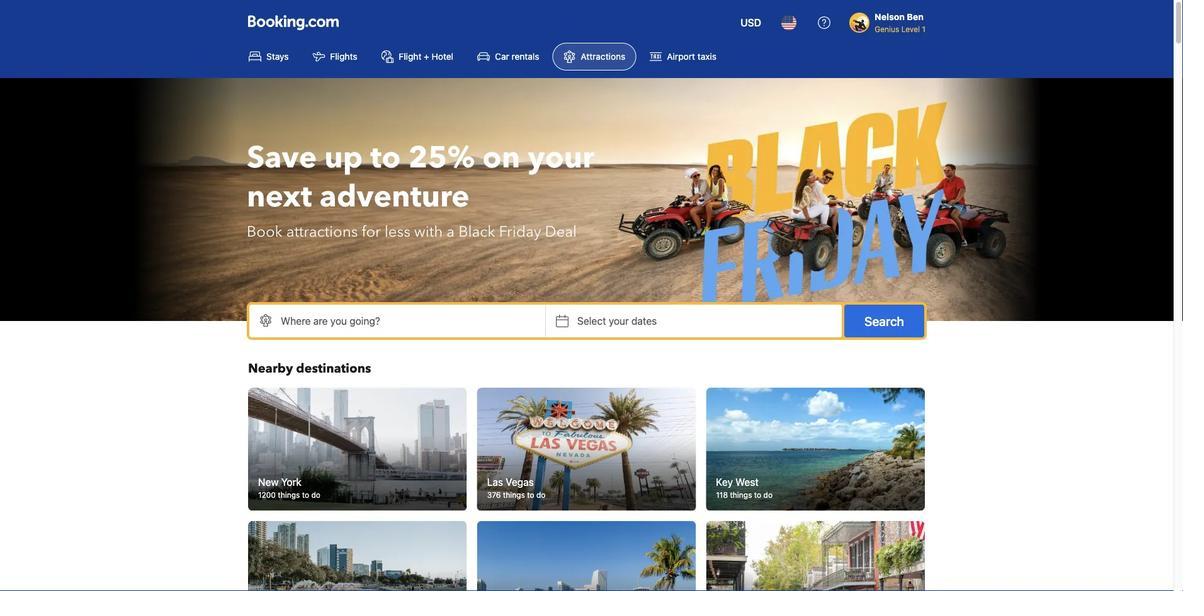 Task type: describe. For each thing, give the bounding box(es) containing it.
25%
[[409, 137, 475, 179]]

do for vegas
[[537, 491, 546, 500]]

nelson ben genius level 1
[[875, 12, 926, 33]]

vegas
[[506, 476, 534, 488]]

save
[[247, 137, 317, 179]]

select
[[578, 315, 606, 327]]

flight + hotel
[[399, 51, 454, 62]]

1
[[922, 25, 926, 33]]

a
[[447, 221, 455, 242]]

flights
[[330, 51, 357, 62]]

things for west
[[730, 491, 752, 500]]

less
[[385, 221, 411, 242]]

key
[[716, 476, 733, 488]]

to for key west
[[754, 491, 762, 500]]

car rentals
[[495, 51, 539, 62]]

car
[[495, 51, 509, 62]]

Where are you going? search field
[[249, 305, 545, 338]]

new
[[258, 476, 279, 488]]

attractions
[[286, 221, 358, 242]]

level
[[902, 25, 920, 33]]

do for west
[[764, 491, 773, 500]]

to for las vegas
[[527, 491, 534, 500]]

new orleans image
[[706, 521, 925, 591]]

stays link
[[238, 43, 299, 71]]

search button
[[845, 305, 925, 338]]

airport taxis link
[[639, 43, 727, 71]]

deal
[[545, 221, 577, 242]]

las
[[487, 476, 503, 488]]

376
[[487, 491, 501, 500]]

san diego image
[[248, 521, 467, 591]]

friday
[[499, 221, 541, 242]]

stays
[[266, 51, 289, 62]]

genius
[[875, 25, 900, 33]]

york
[[281, 476, 302, 488]]

airport taxis
[[667, 51, 717, 62]]

dates
[[632, 315, 657, 327]]

things for york
[[278, 491, 300, 500]]

new york image
[[248, 388, 467, 511]]

key west 118 things to do
[[716, 476, 773, 500]]

your inside save up to 25% on your next adventure book attractions for less with a black friday deal
[[528, 137, 595, 179]]

save up to 25% on your next adventure book attractions for less with a black friday deal
[[247, 137, 595, 242]]

black
[[459, 221, 495, 242]]



Task type: vqa. For each thing, say whether or not it's contained in the screenshot.
4 nights , 2 adults $396
no



Task type: locate. For each thing, give the bounding box(es) containing it.
2 things from the left
[[503, 491, 525, 500]]

1 vertical spatial your
[[609, 315, 629, 327]]

destinations
[[296, 360, 371, 378]]

1 horizontal spatial things
[[503, 491, 525, 500]]

nearby
[[248, 360, 293, 378]]

attractions link
[[553, 43, 636, 71]]

do
[[311, 491, 321, 500], [537, 491, 546, 500], [764, 491, 773, 500]]

1 things from the left
[[278, 491, 300, 500]]

things inside "las vegas 376 things to do"
[[503, 491, 525, 500]]

next
[[247, 176, 312, 218]]

1 horizontal spatial your
[[609, 315, 629, 327]]

nearby destinations
[[248, 360, 371, 378]]

miami image
[[477, 521, 696, 591]]

west
[[736, 476, 759, 488]]

2 horizontal spatial do
[[764, 491, 773, 500]]

select your dates
[[578, 315, 657, 327]]

las vegas 376 things to do
[[487, 476, 546, 500]]

things for vegas
[[503, 491, 525, 500]]

usd
[[741, 17, 762, 29]]

do inside new york 1200 things to do
[[311, 491, 321, 500]]

1 horizontal spatial do
[[537, 491, 546, 500]]

to right up
[[371, 137, 401, 179]]

+
[[424, 51, 429, 62]]

your left dates
[[609, 315, 629, 327]]

hotel
[[432, 51, 454, 62]]

nelson
[[875, 12, 905, 22]]

book
[[247, 221, 283, 242]]

things inside new york 1200 things to do
[[278, 491, 300, 500]]

on
[[483, 137, 520, 179]]

key west image
[[706, 388, 925, 511]]

to right 1200
[[302, 491, 309, 500]]

to down west
[[754, 491, 762, 500]]

1 do from the left
[[311, 491, 321, 500]]

to inside save up to 25% on your next adventure book attractions for less with a black friday deal
[[371, 137, 401, 179]]

flights link
[[302, 43, 368, 71]]

ben
[[907, 12, 924, 22]]

taxis
[[698, 51, 717, 62]]

your right on
[[528, 137, 595, 179]]

las vegas image
[[477, 388, 696, 511]]

your account menu nelson ben genius level 1 element
[[850, 6, 931, 35]]

to inside new york 1200 things to do
[[302, 491, 309, 500]]

with
[[414, 221, 443, 242]]

flight + hotel link
[[371, 43, 464, 71]]

airport
[[667, 51, 695, 62]]

new york 1200 things to do
[[258, 476, 321, 500]]

your
[[528, 137, 595, 179], [609, 315, 629, 327]]

to down the vegas
[[527, 491, 534, 500]]

do inside "las vegas 376 things to do"
[[537, 491, 546, 500]]

1200
[[258, 491, 276, 500]]

0 vertical spatial your
[[528, 137, 595, 179]]

for
[[362, 221, 381, 242]]

0 horizontal spatial do
[[311, 491, 321, 500]]

to inside key west 118 things to do
[[754, 491, 762, 500]]

3 do from the left
[[764, 491, 773, 500]]

do right 1200
[[311, 491, 321, 500]]

booking.com image
[[248, 15, 339, 30]]

adventure
[[320, 176, 470, 218]]

things
[[278, 491, 300, 500], [503, 491, 525, 500], [730, 491, 752, 500]]

to
[[371, 137, 401, 179], [302, 491, 309, 500], [527, 491, 534, 500], [754, 491, 762, 500]]

118
[[716, 491, 728, 500]]

do right 376
[[537, 491, 546, 500]]

usd button
[[733, 8, 769, 38]]

2 do from the left
[[537, 491, 546, 500]]

up
[[325, 137, 363, 179]]

search
[[865, 314, 905, 328]]

things down west
[[730, 491, 752, 500]]

flight
[[399, 51, 422, 62]]

do inside key west 118 things to do
[[764, 491, 773, 500]]

do right 118
[[764, 491, 773, 500]]

0 horizontal spatial your
[[528, 137, 595, 179]]

to for new york
[[302, 491, 309, 500]]

attractions
[[581, 51, 626, 62]]

things down the york
[[278, 491, 300, 500]]

things inside key west 118 things to do
[[730, 491, 752, 500]]

3 things from the left
[[730, 491, 752, 500]]

2 horizontal spatial things
[[730, 491, 752, 500]]

0 horizontal spatial things
[[278, 491, 300, 500]]

do for york
[[311, 491, 321, 500]]

to inside "las vegas 376 things to do"
[[527, 491, 534, 500]]

rentals
[[512, 51, 539, 62]]

car rentals link
[[467, 43, 550, 71]]

things down the vegas
[[503, 491, 525, 500]]



